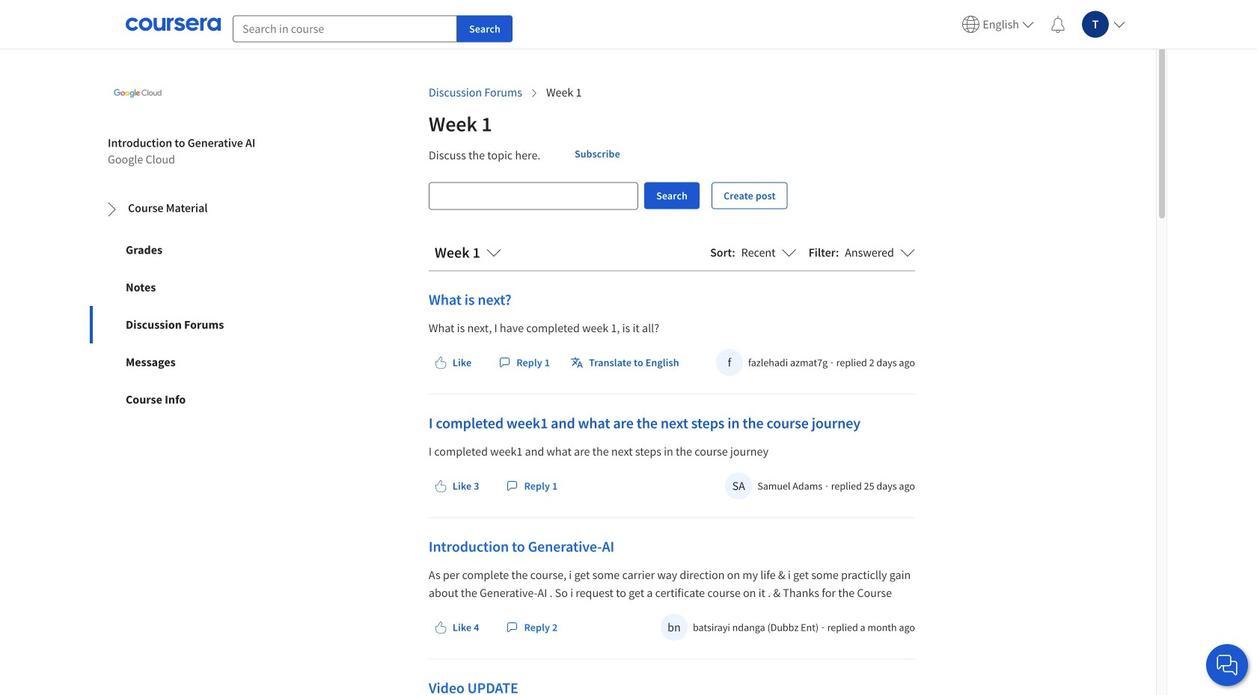 Task type: locate. For each thing, give the bounding box(es) containing it.
Search Input field
[[429, 183, 638, 209]]

coursera image
[[126, 12, 221, 36]]

help center image
[[1218, 656, 1236, 674]]



Task type: vqa. For each thing, say whether or not it's contained in the screenshot.
( 511 ratings )
no



Task type: describe. For each thing, give the bounding box(es) containing it.
google cloud image
[[108, 63, 168, 123]]

Search in course text field
[[233, 15, 457, 42]]



